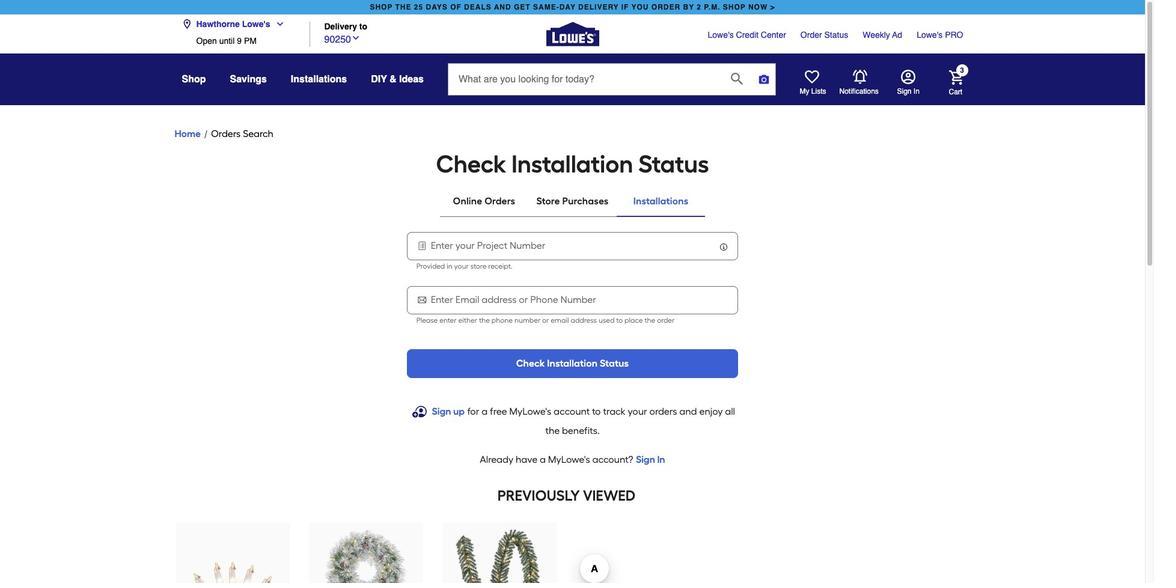 Task type: locate. For each thing, give the bounding box(es) containing it.
sign in button
[[897, 70, 920, 96]]

1 horizontal spatial installations button
[[617, 187, 705, 216]]

2 vertical spatial sign
[[636, 454, 655, 465]]

1 shop from the left
[[370, 3, 393, 11]]

the left order
[[645, 316, 655, 325]]

2 horizontal spatial status
[[824, 30, 848, 40]]

my lists link
[[800, 70, 826, 96]]

deals
[[464, 3, 492, 11]]

1 vertical spatial installations
[[633, 195, 688, 207]]

previously viewed heading
[[175, 484, 958, 508]]

hawthorne lowe's
[[196, 19, 270, 29]]

check
[[436, 150, 506, 179], [516, 358, 545, 369]]

check down 'number' at the bottom of the page
[[516, 358, 545, 369]]

my
[[800, 87, 809, 96]]

0 vertical spatial a
[[482, 406, 488, 417]]

previously viewed
[[498, 487, 636, 504]]

lowe's
[[242, 19, 270, 29], [708, 30, 734, 40], [917, 30, 943, 40]]

1 vertical spatial in
[[657, 454, 665, 465]]

1 vertical spatial your
[[628, 406, 647, 417]]

order
[[652, 3, 681, 11]]

please
[[416, 316, 438, 325]]

installations inside button
[[633, 195, 688, 207]]

2 horizontal spatial sign
[[897, 87, 912, 96]]

0 horizontal spatial to
[[359, 21, 367, 31]]

order status link
[[801, 29, 848, 41]]

0 vertical spatial installations button
[[291, 69, 347, 90]]

lowe's left 'credit'
[[708, 30, 734, 40]]

address
[[571, 316, 597, 325]]

0 vertical spatial orders
[[211, 128, 241, 139]]

1 horizontal spatial a
[[540, 454, 546, 465]]

0 vertical spatial your
[[454, 262, 469, 270]]

installations button for store purchases
[[617, 187, 705, 216]]

to left the track
[[592, 406, 601, 417]]

used
[[599, 316, 615, 325]]

online orders
[[453, 195, 515, 207]]

log off report image
[[416, 240, 427, 252]]

to inside sign up for a free mylowe's account to track your orders and enjoy all the benefits.
[[592, 406, 601, 417]]

in
[[914, 87, 920, 96], [657, 454, 665, 465]]

your right the track
[[628, 406, 647, 417]]

installation up store purchases
[[511, 150, 633, 179]]

online orders button
[[440, 187, 528, 216]]

sign up for a free mylowe's account to track your orders and enjoy all the benefits.
[[432, 406, 735, 436]]

1 horizontal spatial lowe's
[[708, 30, 734, 40]]

check installation status up store purchases
[[436, 150, 709, 179]]

pro
[[945, 30, 963, 40]]

either
[[458, 316, 477, 325]]

0 horizontal spatial installations button
[[291, 69, 347, 90]]

shop
[[182, 74, 206, 85]]

mylowe's down benefits.
[[548, 454, 590, 465]]

0 vertical spatial sign
[[897, 87, 912, 96]]

lowe's for lowe's credit center
[[708, 30, 734, 40]]

the down account
[[545, 425, 560, 436]]

get
[[514, 3, 531, 11]]

orders left search
[[211, 128, 241, 139]]

the
[[479, 316, 490, 325], [645, 316, 655, 325], [545, 425, 560, 436]]

0 horizontal spatial shop
[[370, 3, 393, 11]]

2 horizontal spatial to
[[616, 316, 623, 325]]

to right used
[[616, 316, 623, 325]]

weekly ad link
[[863, 29, 902, 41]]

90250 button
[[324, 31, 361, 47]]

weekly
[[863, 30, 890, 40]]

installations
[[291, 74, 347, 85], [633, 195, 688, 207]]

1 vertical spatial installation
[[547, 358, 598, 369]]

installation inside check installation status button
[[547, 358, 598, 369]]

2 horizontal spatial lowe's
[[917, 30, 943, 40]]

1 vertical spatial installations button
[[617, 187, 705, 216]]

chevron down image
[[270, 19, 285, 29], [351, 33, 361, 42]]

0 horizontal spatial the
[[479, 316, 490, 325]]

1 horizontal spatial chevron down image
[[351, 33, 361, 42]]

check installation status down address
[[516, 358, 629, 369]]

orders right online
[[485, 195, 515, 207]]

you
[[632, 3, 649, 11]]

1 horizontal spatial your
[[628, 406, 647, 417]]

and
[[679, 406, 697, 417]]

lowe's home improvement account image
[[901, 70, 915, 84]]

1 horizontal spatial check
[[516, 358, 545, 369]]

1 horizontal spatial in
[[914, 87, 920, 96]]

1 horizontal spatial installations
[[633, 195, 688, 207]]

a
[[482, 406, 488, 417], [540, 454, 546, 465]]

0 vertical spatial mylowe's
[[509, 406, 551, 417]]

0 vertical spatial status
[[824, 30, 848, 40]]

0 horizontal spatial sign
[[432, 406, 451, 417]]

shop right p.m.
[[723, 3, 746, 11]]

to
[[359, 21, 367, 31], [616, 316, 623, 325], [592, 406, 601, 417]]

lowe's up pm on the top of page
[[242, 19, 270, 29]]

0 vertical spatial chevron down image
[[270, 19, 285, 29]]

diy & ideas button
[[371, 69, 424, 90]]

sign for sign in
[[897, 87, 912, 96]]

sign
[[897, 87, 912, 96], [432, 406, 451, 417], [636, 454, 655, 465]]

to right delivery on the top of the page
[[359, 21, 367, 31]]

25
[[414, 3, 423, 11]]

order
[[801, 30, 822, 40]]

mylowe's
[[509, 406, 551, 417], [548, 454, 590, 465]]

lowe's for lowe's pro
[[917, 30, 943, 40]]

0 horizontal spatial in
[[657, 454, 665, 465]]

location image
[[182, 19, 191, 29]]

sign right account?
[[636, 454, 655, 465]]

store purchases
[[536, 195, 609, 207]]

delivery
[[324, 21, 357, 31]]

1 horizontal spatial to
[[592, 406, 601, 417]]

90250
[[324, 34, 351, 45]]

check up online
[[436, 150, 506, 179]]

0 vertical spatial installations
[[291, 74, 347, 85]]

and
[[494, 3, 511, 11]]

0 horizontal spatial check
[[436, 150, 506, 179]]

0 horizontal spatial a
[[482, 406, 488, 417]]

1 vertical spatial mylowe's
[[548, 454, 590, 465]]

lowe's home improvement notification center image
[[853, 70, 867, 84]]

0 horizontal spatial chevron down image
[[270, 19, 285, 29]]

installation down address
[[547, 358, 598, 369]]

1 vertical spatial status
[[638, 150, 709, 179]]

1 vertical spatial check
[[516, 358, 545, 369]]

in
[[447, 262, 452, 270]]

days
[[426, 3, 448, 11]]

shop button
[[182, 69, 206, 90]]

1 horizontal spatial shop
[[723, 3, 746, 11]]

order
[[657, 316, 675, 325]]

a inside sign up for a free mylowe's account to track your orders and enjoy all the benefits.
[[482, 406, 488, 417]]

0 vertical spatial to
[[359, 21, 367, 31]]

enjoy
[[699, 406, 723, 417]]

0 horizontal spatial your
[[454, 262, 469, 270]]

check installation status
[[436, 150, 709, 179], [516, 358, 629, 369]]

sign up link
[[432, 405, 465, 419]]

home
[[175, 128, 201, 139]]

enter
[[440, 316, 457, 325]]

installations for savings
[[291, 74, 347, 85]]

1 vertical spatial check installation status
[[516, 358, 629, 369]]

1 horizontal spatial orders
[[485, 195, 515, 207]]

store
[[536, 195, 560, 207]]

a right for
[[482, 406, 488, 417]]

open
[[196, 36, 217, 46]]

shop the 25 days of deals and get same-day delivery if you order by 2 p.m. shop now > link
[[368, 0, 778, 14]]

lowe's left the "pro" on the right top of page
[[917, 30, 943, 40]]

shop
[[370, 3, 393, 11], [723, 3, 746, 11]]

holiday living 30-in flocked pre-lit indoor battery-operated green snowy berkshire artificial christmas wreath image
[[321, 525, 412, 583]]

by
[[683, 3, 694, 11]]

1 horizontal spatial the
[[545, 425, 560, 436]]

lowe's inside button
[[242, 19, 270, 29]]

lowe's home improvement logo image
[[546, 8, 599, 60]]

2 vertical spatial to
[[592, 406, 601, 417]]

holiday living indoor/outdoor pre-lit electrical outlet 9-ft ellston pine artificial garland with clear incandescent lights image
[[454, 525, 545, 583]]

sign down lowe's home improvement account image
[[897, 87, 912, 96]]

sign inside sign up for a free mylowe's account to track your orders and enjoy all the benefits.
[[432, 406, 451, 417]]

a right have
[[540, 454, 546, 465]]

notifications
[[839, 87, 879, 96]]

0 vertical spatial in
[[914, 87, 920, 96]]

None search field
[[448, 63, 776, 106]]

all
[[725, 406, 735, 417]]

in down lowe's home improvement account image
[[914, 87, 920, 96]]

holiday living 100-count 20.62-ft white incandescent plug-in christmas string lights image
[[187, 525, 279, 583]]

shop left the
[[370, 3, 393, 11]]

2 vertical spatial status
[[600, 358, 629, 369]]

0 horizontal spatial lowe's
[[242, 19, 270, 29]]

your right in at the left top of the page
[[454, 262, 469, 270]]

1 vertical spatial orders
[[485, 195, 515, 207]]

lowe's pro link
[[917, 29, 963, 41]]

sign inside sign in button
[[897, 87, 912, 96]]

sign for sign up for a free mylowe's account to track your orders and enjoy all the benefits.
[[432, 406, 451, 417]]

0 horizontal spatial installations
[[291, 74, 347, 85]]

have
[[516, 454, 537, 465]]

the right either
[[479, 316, 490, 325]]

in down orders
[[657, 454, 665, 465]]

1 vertical spatial sign
[[432, 406, 451, 417]]

Search Query text field
[[448, 64, 721, 95]]

ad
[[892, 30, 902, 40]]

installations button
[[291, 69, 347, 90], [617, 187, 705, 216]]

0 horizontal spatial status
[[600, 358, 629, 369]]

1 vertical spatial chevron down image
[[351, 33, 361, 42]]

sign left up
[[432, 406, 451, 417]]

mylowe's right free
[[509, 406, 551, 417]]



Task type: vqa. For each thing, say whether or not it's contained in the screenshot.
"PRO"
yes



Task type: describe. For each thing, give the bounding box(es) containing it.
2 shop from the left
[[723, 3, 746, 11]]

account?
[[592, 454, 633, 465]]

1 horizontal spatial status
[[638, 150, 709, 179]]

the
[[395, 3, 411, 11]]

orders
[[650, 406, 677, 417]]

lowe's home improvement cart image
[[949, 70, 963, 84]]

0 vertical spatial check
[[436, 150, 506, 179]]

status inside order status link
[[824, 30, 848, 40]]

delivery
[[578, 3, 619, 11]]

order status
[[801, 30, 848, 40]]

camera image
[[758, 73, 770, 85]]

phone
[[492, 316, 513, 325]]

lowe's credit center
[[708, 30, 786, 40]]

store purchases button
[[528, 187, 617, 216]]

credit
[[736, 30, 759, 40]]

9
[[237, 36, 242, 46]]

ideas
[[399, 74, 424, 85]]

diy & ideas
[[371, 74, 424, 85]]

orders search
[[211, 128, 273, 139]]

1 vertical spatial to
[[616, 316, 623, 325]]

>
[[770, 3, 775, 11]]

search image
[[731, 72, 743, 84]]

until
[[219, 36, 235, 46]]

1 horizontal spatial sign
[[636, 454, 655, 465]]

up
[[453, 406, 465, 417]]

number
[[515, 316, 541, 325]]

0 horizontal spatial orders
[[211, 128, 241, 139]]

check inside button
[[516, 358, 545, 369]]

center
[[761, 30, 786, 40]]

account
[[554, 406, 590, 417]]

installations button for savings
[[291, 69, 347, 90]]

p.m.
[[704, 3, 720, 11]]

provided in your store receipt.
[[416, 262, 513, 270]]

email
[[551, 316, 569, 325]]

installations for store purchases
[[633, 195, 688, 207]]

already
[[480, 454, 513, 465]]

already have a mylowe's account? sign in
[[480, 454, 665, 465]]

purchases
[[562, 195, 609, 207]]

or
[[542, 316, 549, 325]]

cart
[[949, 87, 962, 96]]

orders search button
[[211, 127, 273, 141]]

lists
[[811, 87, 826, 96]]

day
[[559, 3, 576, 11]]

hawthorne
[[196, 19, 240, 29]]

place
[[625, 316, 643, 325]]

hawthorne lowe's button
[[182, 12, 290, 36]]

home link
[[175, 127, 201, 141]]

2
[[697, 3, 702, 11]]

savings
[[230, 74, 267, 85]]

free
[[490, 406, 507, 417]]

diy
[[371, 74, 387, 85]]

lowe's credit center link
[[708, 29, 786, 41]]

chevron down image inside 'hawthorne lowe's' button
[[270, 19, 285, 29]]

search
[[243, 128, 273, 139]]

in inside button
[[914, 87, 920, 96]]

open until 9 pm
[[196, 36, 257, 46]]

lowe's home improvement lists image
[[805, 70, 819, 84]]

same-
[[533, 3, 559, 11]]

please enter either the phone number or email address used to place the order
[[416, 316, 675, 325]]

mylowe's inside sign up for a free mylowe's account to track your orders and enjoy all the benefits.
[[509, 406, 551, 417]]

my lists
[[800, 87, 826, 96]]

shop the 25 days of deals and get same-day delivery if you order by 2 p.m. shop now >
[[370, 3, 775, 11]]

sign in link
[[636, 453, 665, 467]]

3
[[960, 66, 964, 75]]

the inside sign up for a free mylowe's account to track your orders and enjoy all the benefits.
[[545, 425, 560, 436]]

2 horizontal spatial the
[[645, 316, 655, 325]]

0 vertical spatial installation
[[511, 150, 633, 179]]

if
[[621, 3, 629, 11]]

previously
[[498, 487, 580, 504]]

provided
[[416, 262, 445, 270]]

online
[[453, 195, 482, 207]]

email outlined image
[[416, 294, 427, 306]]

lowe's pro
[[917, 30, 963, 40]]

check installation status button
[[407, 349, 738, 378]]

receipt.
[[488, 262, 513, 270]]

sign in
[[897, 87, 920, 96]]

&
[[390, 74, 396, 85]]

delivery to
[[324, 21, 367, 31]]

your inside sign up for a free mylowe's account to track your orders and enjoy all the benefits.
[[628, 406, 647, 417]]

store
[[470, 262, 487, 270]]

info outlined image
[[719, 242, 729, 252]]

of
[[450, 3, 462, 11]]

0 vertical spatial check installation status
[[436, 150, 709, 179]]

1 vertical spatial a
[[540, 454, 546, 465]]

chevron down image inside 90250 "button"
[[351, 33, 361, 42]]

weekly ad
[[863, 30, 902, 40]]

track
[[603, 406, 626, 417]]

now
[[748, 3, 768, 11]]

check installation status inside button
[[516, 358, 629, 369]]

for
[[467, 406, 479, 417]]

pm
[[244, 36, 257, 46]]

status inside check installation status button
[[600, 358, 629, 369]]

benefits.
[[562, 425, 600, 436]]

savings button
[[230, 69, 267, 90]]

viewed
[[583, 487, 636, 504]]



